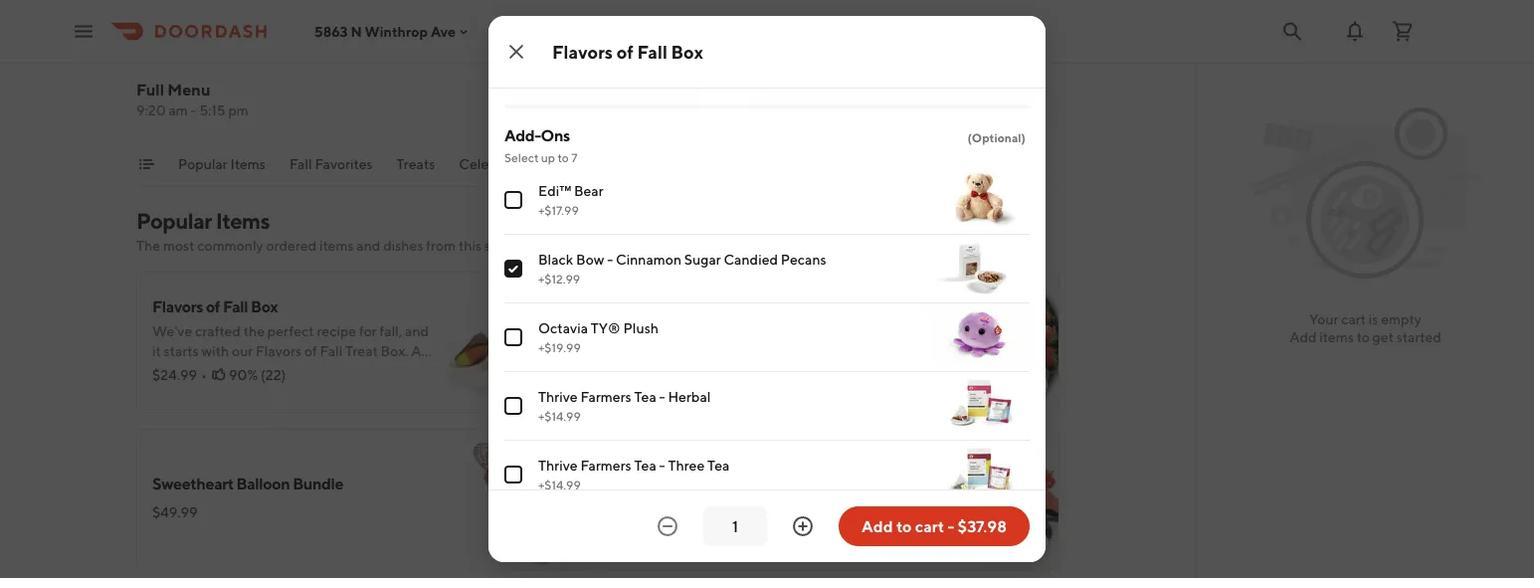 Task type: vqa. For each thing, say whether or not it's contained in the screenshot.


Task type: locate. For each thing, give the bounding box(es) containing it.
1 vertical spatial flavors of fall box
[[152, 297, 278, 316]]

flowers
[[664, 444, 720, 463]]

1 horizontal spatial flavors
[[552, 41, 613, 62]]

5863 n winthrop ave button
[[314, 23, 472, 40]]

ons
[[541, 126, 570, 145]]

add for fresh flowers image
[[1008, 534, 1036, 550]]

• for flowers
[[671, 514, 677, 530]]

flavors down most
[[152, 297, 203, 316]]

1 vertical spatial items
[[216, 208, 270, 234]]

to left $37.98
[[896, 517, 912, 536]]

thrive farmers tea - herbal image
[[930, 376, 1030, 432]]

farmers inside thrive farmers tea - three tea +$14.99
[[581, 457, 632, 474]]

octavia
[[538, 320, 588, 336]]

0 horizontal spatial cart
[[915, 517, 944, 536]]

items down pm
[[230, 156, 266, 172]]

items for popular items
[[230, 156, 266, 172]]

1 +$14.99 from the top
[[538, 409, 581, 423]]

1 horizontal spatial of
[[617, 41, 634, 62]]

0 horizontal spatial fall
[[223, 297, 248, 316]]

- left $37.98
[[948, 517, 955, 536]]

1 vertical spatial farmers
[[581, 457, 632, 474]]

menu
[[168, 80, 210, 99]]

to inside your cart is empty add items to get started
[[1357, 329, 1370, 345]]

cart left is
[[1342, 311, 1366, 327]]

1 farmers from the top
[[581, 389, 632, 405]]

items
[[230, 156, 266, 172], [216, 208, 270, 234]]

0 horizontal spatial of
[[206, 297, 220, 316]]

tea left three
[[634, 457, 657, 474]]

commonly
[[197, 237, 263, 254]]

thrive farmers tea - herbal +$14.99
[[538, 389, 711, 423]]

0 vertical spatial box
[[671, 41, 703, 62]]

1 vertical spatial +$14.99
[[538, 478, 581, 492]]

1 vertical spatial to
[[1357, 329, 1370, 345]]

0 horizontal spatial to
[[558, 150, 569, 164]]

+$14.99
[[538, 409, 581, 423], [538, 478, 581, 492]]

popular
[[178, 156, 228, 172], [136, 208, 212, 234]]

increase quantity by 1 image
[[791, 514, 815, 538]]

0 horizontal spatial box
[[251, 297, 278, 316]]

add down the +$19.99
[[539, 377, 566, 393]]

to
[[558, 150, 569, 164], [1357, 329, 1370, 345], [896, 517, 912, 536]]

flavors inside dialog
[[552, 41, 613, 62]]

tea for three
[[634, 457, 657, 474]]

flavors of fall box dialog
[[489, 0, 1046, 578]]

liked
[[674, 538, 708, 554]]

0 vertical spatial flavors of fall box image
[[505, 0, 1030, 104]]

dishes
[[383, 237, 423, 254]]

thrive inside thrive farmers tea - herbal +$14.99
[[538, 389, 578, 405]]

+$17.99
[[538, 203, 579, 217]]

full
[[136, 80, 164, 99]]

0 vertical spatial +$14.99
[[538, 409, 581, 423]]

tea
[[634, 389, 657, 405], [634, 457, 657, 474], [708, 457, 730, 474]]

0 vertical spatial flavors of fall box
[[552, 41, 703, 62]]

most
[[163, 237, 194, 254]]

0 vertical spatial to
[[558, 150, 569, 164]]

1 vertical spatial fall
[[289, 156, 312, 172]]

cart
[[1342, 311, 1366, 327], [915, 517, 944, 536]]

2 horizontal spatial to
[[1357, 329, 1370, 345]]

add
[[1290, 329, 1317, 345], [539, 377, 566, 393], [1008, 377, 1036, 393], [862, 517, 893, 536], [1008, 534, 1036, 550]]

edi™ bear +$17.99
[[538, 183, 604, 217]]

0 vertical spatial •
[[201, 367, 207, 383]]

0 vertical spatial of
[[617, 41, 634, 62]]

thrive for thrive farmers tea - three tea
[[538, 457, 578, 474]]

- for thrive farmers tea - three tea +$14.99
[[659, 457, 665, 474]]

items down your
[[1320, 329, 1354, 345]]

farmers down octavia ty® plush +$19.99
[[581, 389, 632, 405]]

2 +$14.99 from the top
[[538, 478, 581, 492]]

thrive down the +$19.99
[[538, 389, 578, 405]]

ave
[[431, 23, 456, 40]]

0 vertical spatial cart
[[1342, 311, 1366, 327]]

flavors of fall box
[[552, 41, 703, 62], [152, 297, 278, 316]]

items up commonly
[[216, 208, 270, 234]]

flavors of fall box inside dialog
[[552, 41, 703, 62]]

tea inside thrive farmers tea - herbal +$14.99
[[634, 389, 657, 405]]

box inside dialog
[[671, 41, 703, 62]]

add down your
[[1290, 329, 1317, 345]]

- inside thrive farmers tea - three tea +$14.99
[[659, 457, 665, 474]]

• for of
[[201, 367, 207, 383]]

items left and
[[319, 237, 354, 254]]

add button down the +$19.99
[[527, 369, 578, 401]]

• right $24.99
[[201, 367, 207, 383]]

started
[[1397, 329, 1442, 345]]

fall inside button
[[289, 156, 312, 172]]

farmers down thrive farmers tea - herbal +$14.99 at left bottom
[[581, 457, 632, 474]]

1 horizontal spatial flavors of fall box
[[552, 41, 703, 62]]

add down octavia ty® plush image
[[1008, 377, 1036, 393]]

popular items button
[[178, 154, 266, 186]]

2 horizontal spatial fall
[[637, 41, 668, 62]]

add button down thrive farmers tea - three tea image
[[997, 526, 1048, 558]]

2 thrive from the top
[[538, 457, 578, 474]]

sweetheart balloon bundle
[[152, 474, 343, 493]]

tea left herbal
[[634, 389, 657, 405]]

sweetheart balloon bundle image
[[449, 429, 590, 570]]

your cart is empty add items to get started
[[1290, 311, 1442, 345]]

flavors right close flavors of fall box icon
[[552, 41, 613, 62]]

items
[[319, 237, 354, 254], [1320, 329, 1354, 345]]

+$14.99 inside thrive farmers tea - three tea +$14.99
[[538, 478, 581, 492]]

add inside button
[[862, 517, 893, 536]]

5863
[[314, 23, 348, 40]]

None checkbox
[[505, 191, 522, 209], [505, 260, 522, 278], [505, 397, 522, 415], [505, 466, 522, 484], [505, 191, 522, 209], [505, 260, 522, 278], [505, 397, 522, 415], [505, 466, 522, 484]]

tea right three
[[708, 457, 730, 474]]

2 vertical spatial fall
[[223, 297, 248, 316]]

popular inside popular items the most commonly ordered items and dishes from this store
[[136, 208, 212, 234]]

-
[[191, 102, 197, 118], [607, 251, 613, 268], [659, 389, 665, 405], [659, 457, 665, 474], [948, 517, 955, 536]]

(optional)
[[968, 130, 1026, 144]]

- inside thrive farmers tea - herbal +$14.99
[[659, 389, 665, 405]]

0 vertical spatial items
[[230, 156, 266, 172]]

1 horizontal spatial fall
[[289, 156, 312, 172]]

cart left $37.98
[[915, 517, 944, 536]]

1 vertical spatial •
[[671, 514, 677, 530]]

flavors of fall box image
[[505, 0, 1030, 104], [449, 272, 590, 413]]

&
[[668, 317, 678, 336]]

- inside button
[[948, 517, 955, 536]]

1 vertical spatial of
[[206, 297, 220, 316]]

favorites
[[315, 156, 373, 172]]

0 vertical spatial popular
[[178, 156, 228, 172]]

add right $37.98
[[1008, 534, 1036, 550]]

1 horizontal spatial cart
[[1342, 311, 1366, 327]]

add button
[[527, 369, 578, 401], [997, 369, 1048, 401], [997, 526, 1048, 558]]

•
[[201, 367, 207, 383], [671, 514, 677, 530]]

close flavors of fall box image
[[505, 40, 528, 64]]

0 vertical spatial fall
[[637, 41, 668, 62]]

add right increase quantity by 1 "icon"
[[862, 517, 893, 536]]

items for popular items the most commonly ordered items and dishes from this store
[[216, 208, 270, 234]]

9:20
[[136, 102, 166, 118]]

thrive inside thrive farmers tea - three tea +$14.99
[[538, 457, 578, 474]]

platter
[[727, 317, 776, 336]]

2 farmers from the top
[[581, 457, 632, 474]]

thrive
[[538, 389, 578, 405], [538, 457, 578, 474]]

to inside add-ons select up to 7
[[558, 150, 569, 164]]

1 vertical spatial thrive
[[538, 457, 578, 474]]

Current quantity is 1 number field
[[715, 515, 755, 537]]

decrease quantity by 1 image
[[656, 514, 680, 538]]

- left three
[[659, 457, 665, 474]]

add for flavors of fall box image to the bottom
[[539, 377, 566, 393]]

1 horizontal spatial to
[[896, 517, 912, 536]]

0 vertical spatial flavors
[[552, 41, 613, 62]]

fall
[[637, 41, 668, 62], [289, 156, 312, 172], [223, 297, 248, 316]]

1 horizontal spatial box
[[671, 41, 703, 62]]

add for the peace & doves platter image
[[1008, 377, 1036, 393]]

items inside button
[[230, 156, 266, 172]]

add-
[[505, 126, 541, 145]]

balloon
[[236, 474, 290, 493]]

farmers
[[581, 389, 632, 405], [581, 457, 632, 474]]

None checkbox
[[505, 328, 522, 346]]

Item Search search field
[[773, 94, 1044, 115]]

items inside popular items the most commonly ordered items and dishes from this store
[[319, 237, 354, 254]]

1 vertical spatial flavors
[[152, 297, 203, 316]]

farmers for three
[[581, 457, 632, 474]]

peace & doves platter image
[[918, 272, 1060, 413]]

thrive left fresh
[[538, 457, 578, 474]]

0 vertical spatial items
[[319, 237, 354, 254]]

- left herbal
[[659, 389, 665, 405]]

treats button
[[397, 154, 435, 186]]

1 vertical spatial items
[[1320, 329, 1354, 345]]

popular up most
[[136, 208, 212, 234]]

items inside popular items the most commonly ordered items and dishes from this store
[[216, 208, 270, 234]]

fall favorites
[[289, 156, 373, 172]]

1 horizontal spatial items
[[1320, 329, 1354, 345]]

flavors
[[552, 41, 613, 62], [152, 297, 203, 316]]

farmers inside thrive farmers tea - herbal +$14.99
[[581, 389, 632, 405]]

1 vertical spatial popular
[[136, 208, 212, 234]]

1 thrive from the top
[[538, 389, 578, 405]]

open menu image
[[72, 19, 96, 43]]

$39.99 •
[[622, 514, 677, 530]]

0 vertical spatial thrive
[[538, 389, 578, 405]]

• up #1 most liked
[[671, 514, 677, 530]]

1 vertical spatial cart
[[915, 517, 944, 536]]

winthrop
[[365, 23, 428, 40]]

select
[[505, 150, 539, 164]]

0 horizontal spatial flavors of fall box
[[152, 297, 278, 316]]

- right am
[[191, 102, 197, 118]]

2 vertical spatial to
[[896, 517, 912, 536]]

celebrations button
[[459, 154, 541, 186]]

79% (58)
[[699, 514, 754, 530]]

1 horizontal spatial •
[[671, 514, 677, 530]]

ordered
[[266, 237, 317, 254]]

to left 7
[[558, 150, 569, 164]]

popular down "5:15"
[[178, 156, 228, 172]]

0 horizontal spatial •
[[201, 367, 207, 383]]

popular inside popular items button
[[178, 156, 228, 172]]

0 horizontal spatial items
[[319, 237, 354, 254]]

to left get
[[1357, 329, 1370, 345]]

plush
[[623, 320, 659, 336]]

get
[[1373, 329, 1394, 345]]

celebrations
[[459, 156, 541, 172]]

sympathy button
[[564, 154, 628, 186]]

0 vertical spatial farmers
[[581, 389, 632, 405]]

- right bow
[[607, 251, 613, 268]]

79%
[[699, 514, 725, 530]]

add button for flavors of fall box
[[527, 369, 578, 401]]

is
[[1369, 311, 1379, 327]]



Task type: describe. For each thing, give the bounding box(es) containing it.
items inside your cart is empty add items to get started
[[1320, 329, 1354, 345]]

from
[[426, 237, 456, 254]]

octavia ty® plush +$19.99
[[538, 320, 659, 354]]

your
[[1310, 311, 1339, 327]]

tea for herbal
[[634, 389, 657, 405]]

cart inside button
[[915, 517, 944, 536]]

octavia ty® plush image
[[930, 307, 1030, 363]]

5:15
[[199, 102, 226, 118]]

this
[[459, 237, 482, 254]]

full menu 9:20 am - 5:15 pm
[[136, 80, 249, 118]]

am
[[169, 102, 188, 118]]

- for add to cart - $37.98
[[948, 517, 955, 536]]

+$19.99
[[538, 340, 581, 354]]

add inside your cart is empty add items to get started
[[1290, 329, 1317, 345]]

popular for popular items the most commonly ordered items and dishes from this store
[[136, 208, 212, 234]]

sweetheart
[[152, 474, 234, 493]]

$37.98
[[958, 517, 1007, 536]]

notification bell image
[[1343, 19, 1367, 43]]

thrive farmers tea - three tea image
[[930, 445, 1030, 501]]

$24.99
[[152, 367, 197, 383]]

herbal
[[668, 389, 711, 405]]

and
[[357, 237, 380, 254]]

pm
[[228, 102, 249, 118]]

+$12.99
[[538, 272, 580, 286]]

fresh flowers
[[622, 444, 720, 463]]

fresh
[[622, 444, 661, 463]]

to inside button
[[896, 517, 912, 536]]

treats
[[397, 156, 435, 172]]

edi™
[[538, 183, 571, 199]]

- inside full menu 9:20 am - 5:15 pm
[[191, 102, 197, 118]]

n
[[351, 23, 362, 40]]

add-ons select up to 7
[[505, 126, 578, 164]]

up
[[541, 150, 555, 164]]

empty
[[1381, 311, 1422, 327]]

#1 most liked
[[622, 538, 708, 554]]

popular items
[[178, 156, 266, 172]]

candied
[[724, 251, 778, 268]]

edi™ bear image
[[930, 170, 1030, 226]]

5863 n winthrop ave
[[314, 23, 456, 40]]

1 vertical spatial box
[[251, 297, 278, 316]]

0 items, open order cart image
[[1391, 19, 1415, 43]]

90%
[[229, 367, 258, 383]]

bundle
[[293, 474, 343, 493]]

cinnamon
[[616, 251, 682, 268]]

farmers for herbal
[[581, 389, 632, 405]]

ty®
[[591, 320, 621, 336]]

black
[[538, 251, 573, 268]]

add button down octavia ty® plush image
[[997, 369, 1048, 401]]

doves
[[681, 317, 725, 336]]

popular items the most commonly ordered items and dishes from this store
[[136, 208, 516, 254]]

peace
[[622, 317, 665, 336]]

0 horizontal spatial flavors
[[152, 297, 203, 316]]

store
[[484, 237, 516, 254]]

7
[[571, 150, 578, 164]]

bow
[[576, 251, 604, 268]]

(22)
[[261, 367, 286, 383]]

the
[[136, 237, 160, 254]]

of inside dialog
[[617, 41, 634, 62]]

add button for fresh flowers
[[997, 526, 1048, 558]]

- inside black bow - cinnamon sugar candied pecans +$12.99
[[607, 251, 613, 268]]

three
[[668, 457, 705, 474]]

add to cart - $37.98 button
[[839, 507, 1030, 546]]

fall inside dialog
[[637, 41, 668, 62]]

- for thrive farmers tea - herbal +$14.99
[[659, 389, 665, 405]]

$39.99
[[622, 514, 667, 530]]

popular for popular items
[[178, 156, 228, 172]]

add to cart - $37.98
[[862, 517, 1007, 536]]

1 vertical spatial flavors of fall box image
[[449, 272, 590, 413]]

bear
[[574, 183, 604, 199]]

most
[[640, 538, 671, 554]]

cart inside your cart is empty add items to get started
[[1342, 311, 1366, 327]]

sympathy
[[564, 156, 628, 172]]

thrive farmers tea - three tea +$14.99
[[538, 457, 730, 492]]

flavors of fall box image inside dialog
[[505, 0, 1030, 104]]

$49.99
[[152, 504, 198, 520]]

fresh flowers image
[[918, 429, 1060, 570]]

+$14.99 inside thrive farmers tea - herbal +$14.99
[[538, 409, 581, 423]]

90% (22)
[[229, 367, 286, 383]]

thrive for thrive farmers tea - herbal
[[538, 389, 578, 405]]

peace & doves platter
[[622, 317, 776, 336]]

black bow - cinnamon sugar candied pecans +$12.99
[[538, 251, 827, 286]]

fall favorites button
[[289, 154, 373, 186]]

(58)
[[728, 514, 754, 530]]

black bow - cinnamon sugar candied pecans image
[[930, 239, 1030, 295]]

pecans
[[781, 251, 827, 268]]

sugar
[[684, 251, 721, 268]]

none checkbox inside add-ons group
[[505, 328, 522, 346]]

$24.99 •
[[152, 367, 207, 383]]

#1
[[622, 538, 637, 554]]

add-ons group
[[505, 124, 1030, 578]]



